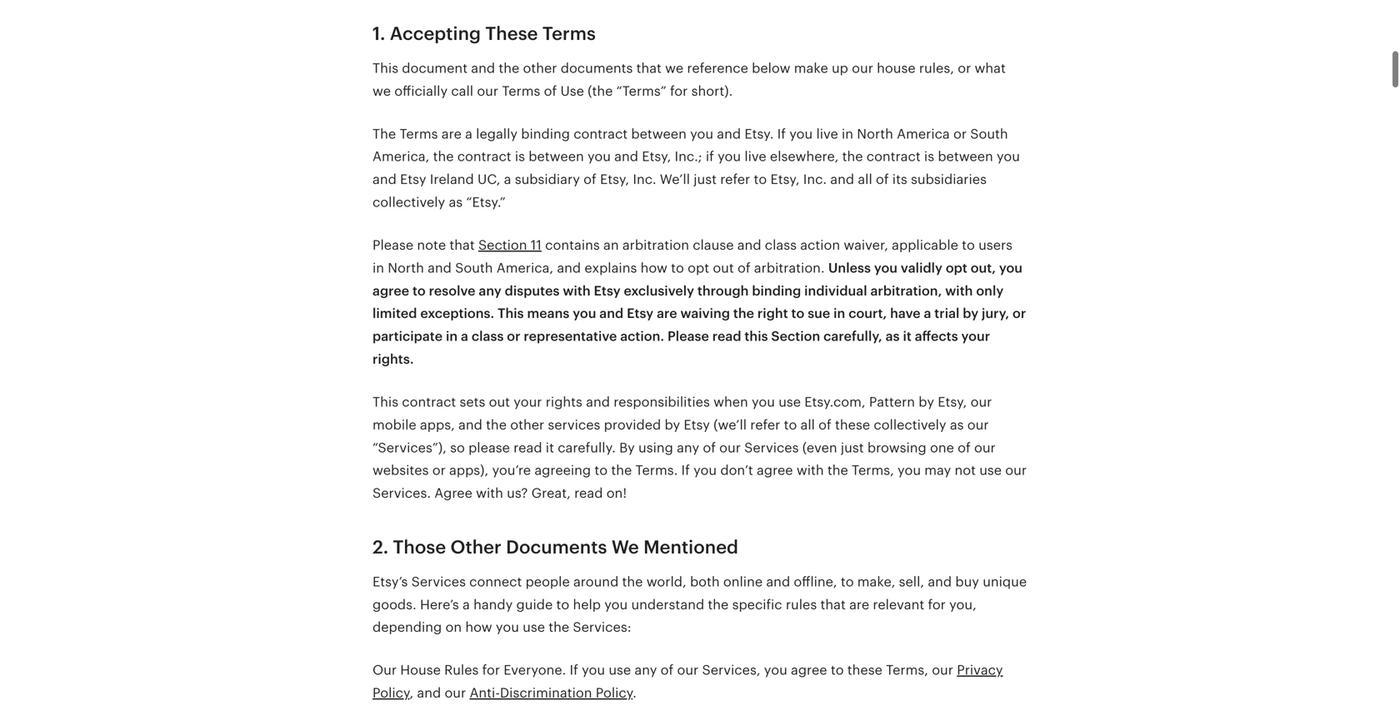 Task type: vqa. For each thing, say whether or not it's contained in the screenshot.
rights.
yes



Task type: describe. For each thing, give the bounding box(es) containing it.
the up on!
[[611, 464, 632, 479]]

contract up its
[[867, 149, 921, 164]]

the down both
[[708, 598, 729, 613]]

are inside etsy's services connect people around the world, both online and offline, to make, sell, and buy unique goods. here's a handy guide to help you understand the specific rules that are relevant for you, depending on how you use the services:
[[849, 598, 869, 613]]

legally
[[476, 126, 518, 141]]

in right the 'sue'
[[834, 306, 845, 321]]

just for browsing
[[841, 441, 864, 456]]

terms inside the terms are a legally binding contract between you and etsy. if you live in north america or south america, the contract is between you and etsy, inc.; if you live elsewhere, the contract is between you and etsy ireland uc, a subsidiary of etsy, inc. we'll just refer to etsy, inc. and all of its subsidiaries collectively as "etsy."
[[400, 126, 438, 141]]

a down exceptions.
[[461, 329, 468, 344]]

other inside this document and the other documents that we reference below make up our house rules, or what we officially call our terms of use (the "terms" for short).
[[523, 61, 557, 76]]

section 11 link
[[478, 238, 542, 253]]

relevant
[[873, 598, 924, 613]]

2 horizontal spatial between
[[938, 149, 993, 164]]

arbitration,
[[870, 284, 942, 299]]

so
[[450, 441, 465, 456]]

an
[[603, 238, 619, 253]]

with down (even
[[797, 464, 824, 479]]

the right elsewhere,
[[842, 149, 863, 164]]

1 vertical spatial read
[[514, 441, 542, 456]]

document
[[402, 61, 468, 76]]

all inside this contract sets out your rights and responsibilities when you use etsy.com, pattern by etsy, our mobile apps, and the other services provided by etsy (we'll refer to all of these collectively as our "services"), so please read it carefully. by using any of our services (even just browsing one of our websites or apps), you're agreeing to the terms. if you don't agree with the terms, you may not use our services. agree with us? great, read on!
[[801, 418, 815, 433]]

1 horizontal spatial any
[[635, 664, 657, 679]]

north inside the terms are a legally binding contract between you and etsy. if you live in north america or south america, the contract is between you and etsy, inc.; if you live elsewhere, the contract is between you and etsy ireland uc, a subsidiary of etsy, inc. we'll just refer to etsy, inc. and all of its subsidiaries collectively as "etsy."
[[857, 126, 893, 141]]

and up specific
[[766, 575, 790, 590]]

anti-discrimination policy link
[[470, 686, 633, 701]]

help
[[573, 598, 601, 613]]

rules
[[786, 598, 817, 613]]

jury,
[[982, 306, 1009, 321]]

trial
[[935, 306, 960, 321]]

etsy down explains
[[594, 284, 621, 299]]

sets
[[460, 395, 485, 410]]

guide
[[516, 598, 553, 613]]

2 vertical spatial by
[[665, 418, 680, 433]]

and inside this document and the other documents that we reference below make up our house rules, or what we officially call our terms of use (the "terms" for short).
[[471, 61, 495, 76]]

unless you validly opt out, you agree to resolve any disputes with etsy exclusively through binding individual arbitration, with only limited exceptions. this means you and etsy are waiving the right to sue in court, have a trial by jury, or participate in a class or representative action. please read this section carefully, as it affects your rights.
[[373, 261, 1026, 367]]

and down note
[[428, 261, 452, 276]]

on
[[445, 621, 462, 636]]

a left legally
[[465, 126, 472, 141]]

,
[[410, 686, 414, 701]]

make,
[[857, 575, 895, 590]]

and down the sets in the bottom of the page
[[458, 418, 482, 433]]

arbitration
[[622, 238, 689, 253]]

ireland
[[430, 172, 474, 187]]

opt inside contains an arbitration clause and class action waiver, applicable to users in north and south america, and explains how to opt out of arbitration.
[[688, 261, 709, 276]]

terms.
[[636, 464, 678, 479]]

as inside this contract sets out your rights and responsibilities when you use etsy.com, pattern by etsy, our mobile apps, and the other services provided by etsy (we'll refer to all of these collectively as our "services"), so please read it carefully. by using any of our services (even just browsing one of our websites or apps), you're agreeing to the terms. if you don't agree with the terms, you may not use our services. agree with us? great, read on!
[[950, 418, 964, 433]]

policy inside privacy policy
[[373, 686, 410, 701]]

waiver,
[[844, 238, 888, 253]]

other inside this contract sets out your rights and responsibilities when you use etsy.com, pattern by etsy, our mobile apps, and the other services provided by etsy (we'll refer to all of these collectively as our "services"), so please read it carefully. by using any of our services (even just browsing one of our websites or apps), you're agreeing to the terms. if you don't agree with the terms, you may not use our services. agree with us? great, read on!
[[510, 418, 544, 433]]

depending
[[373, 621, 442, 636]]

terms inside this document and the other documents that we reference below make up our house rules, or what we officially call our terms of use (the "terms" for short).
[[502, 84, 540, 99]]

means
[[527, 306, 570, 321]]

you,
[[949, 598, 977, 613]]

any inside this contract sets out your rights and responsibilities when you use etsy.com, pattern by etsy, our mobile apps, and the other services provided by etsy (we'll refer to all of these collectively as our "services"), so please read it carefully. by using any of our services (even just browsing one of our websites or apps), you're agreeing to the terms. if you don't agree with the terms, you may not use our services. agree with us? great, read on!
[[677, 441, 699, 456]]

and left etsy.
[[717, 126, 741, 141]]

binding inside unless you validly opt out, you agree to resolve any disputes with etsy exclusively through binding individual arbitration, with only limited exceptions. this means you and etsy are waiving the right to sue in court, have a trial by jury, or participate in a class or representative action. please read this section carefully, as it affects your rights.
[[752, 284, 801, 299]]

goods.
[[373, 598, 416, 613]]

subsidiary
[[515, 172, 580, 187]]

(the
[[588, 84, 613, 99]]

this
[[745, 329, 768, 344]]

not
[[955, 464, 976, 479]]

this for document
[[373, 61, 398, 76]]

etsy inside the terms are a legally binding contract between you and etsy. if you live in north america or south america, the contract is between you and etsy, inc.; if you live elsewhere, the contract is between you and etsy ireland uc, a subsidiary of etsy, inc. we'll just refer to etsy, inc. and all of its subsidiaries collectively as "etsy."
[[400, 172, 426, 187]]

understand
[[631, 598, 704, 613]]

0 horizontal spatial for
[[482, 664, 500, 679]]

resolve
[[429, 284, 475, 299]]

contract up uc,
[[457, 149, 511, 164]]

our
[[373, 664, 397, 679]]

south inside contains an arbitration clause and class action waiver, applicable to users in north and south america, and explains how to opt out of arbitration.
[[455, 261, 493, 276]]

documents
[[506, 538, 607, 558]]

if inside the terms are a legally binding contract between you and etsy. if you live in north america or south america, the contract is between you and etsy, inc.; if you live elsewhere, the contract is between you and etsy ireland uc, a subsidiary of etsy, inc. we'll just refer to etsy, inc. and all of its subsidiaries collectively as "etsy."
[[777, 126, 786, 141]]

with up trial
[[945, 284, 973, 299]]

use inside etsy's services connect people around the world, both online and offline, to make, sell, and buy unique goods. here's a handy guide to help you understand the specific rules that are relevant for you, depending on how you use the services:
[[523, 621, 545, 636]]

1. accepting these terms
[[373, 23, 596, 44]]

or right 'jury,'
[[1013, 306, 1026, 321]]

of left services,
[[661, 664, 674, 679]]

in inside the terms are a legally binding contract between you and etsy. if you live in north america or south america, the contract is between you and etsy, inc.; if you live elsewhere, the contract is between you and etsy ireland uc, a subsidiary of etsy, inc. we'll just refer to etsy, inc. and all of its subsidiaries collectively as "etsy."
[[842, 126, 853, 141]]

0 horizontal spatial please
[[373, 238, 413, 253]]

privacy policy link
[[373, 664, 1003, 701]]

any inside unless you validly opt out, you agree to resolve any disputes with etsy exclusively through binding individual arbitration, with only limited exceptions. this means you and etsy are waiving the right to sue in court, have a trial by jury, or participate in a class or representative action. please read this section carefully, as it affects your rights.
[[479, 284, 502, 299]]

how inside etsy's services connect people around the world, both online and offline, to make, sell, and buy unique goods. here's a handy guide to help you understand the specific rules that are relevant for you, depending on how you use the services:
[[465, 621, 492, 636]]

2 is from the left
[[924, 149, 934, 164]]

the inside unless you validly opt out, you agree to resolve any disputes with etsy exclusively through binding individual arbitration, with only limited exceptions. this means you and etsy are waiving the right to sue in court, have a trial by jury, or participate in a class or representative action. please read this section carefully, as it affects your rights.
[[733, 306, 754, 321]]

(even
[[802, 441, 837, 456]]

and down 'contains'
[[557, 261, 581, 276]]

short).
[[691, 84, 733, 99]]

arbitration.
[[754, 261, 825, 276]]

use left etsy.com,
[[779, 395, 801, 410]]

opt inside unless you validly opt out, you agree to resolve any disputes with etsy exclusively through binding individual arbitration, with only limited exceptions. this means you and etsy are waiving the right to sue in court, have a trial by jury, or participate in a class or representative action. please read this section carefully, as it affects your rights.
[[946, 261, 967, 276]]

1 vertical spatial these
[[847, 664, 883, 679]]

contains an arbitration clause and class action waiver, applicable to users in north and south america, and explains how to opt out of arbitration.
[[373, 238, 1013, 276]]

contract down (the
[[574, 126, 628, 141]]

this for contract
[[373, 395, 398, 410]]

officially
[[394, 84, 448, 99]]

exceptions.
[[420, 306, 494, 321]]

collectively inside this contract sets out your rights and responsibilities when you use etsy.com, pattern by etsy, our mobile apps, and the other services provided by etsy (we'll refer to all of these collectively as our "services"), so please read it carefully. by using any of our services (even just browsing one of our websites or apps), you're agreeing to the terms. if you don't agree with the terms, you may not use our services. agree with us? great, read on!
[[874, 418, 946, 433]]

please inside unless you validly opt out, you agree to resolve any disputes with etsy exclusively through binding individual arbitration, with only limited exceptions. this means you and etsy are waiving the right to sue in court, have a trial by jury, or participate in a class or representative action. please read this section carefully, as it affects your rights.
[[668, 329, 709, 344]]

documents
[[561, 61, 633, 76]]

and left buy at right
[[928, 575, 952, 590]]

use down services:
[[609, 664, 631, 679]]

our house rules for everyone. if you use any of our services, you agree to these terms, our
[[373, 664, 957, 679]]

services inside this contract sets out your rights and responsibilities when you use etsy.com, pattern by etsy, our mobile apps, and the other services provided by etsy (we'll refer to all of these collectively as our "services"), so please read it carefully. by using any of our services (even just browsing one of our websites or apps), you're agreeing to the terms. if you don't agree with the terms, you may not use our services. agree with us? great, read on!
[[744, 441, 799, 456]]

, and our anti-discrimination policy .
[[410, 686, 637, 701]]

the left world,
[[622, 575, 643, 590]]

buy
[[955, 575, 979, 590]]

it inside unless you validly opt out, you agree to resolve any disputes with etsy exclusively through binding individual arbitration, with only limited exceptions. this means you and etsy are waiving the right to sue in court, have a trial by jury, or participate in a class or representative action. please read this section carefully, as it affects your rights.
[[903, 329, 912, 344]]

note
[[417, 238, 446, 253]]

of left its
[[876, 172, 889, 187]]

what
[[975, 61, 1006, 76]]

offline,
[[794, 575, 837, 590]]

etsy's services connect people around the world, both online and offline, to make, sell, and buy unique goods. here's a handy guide to help you understand the specific rules that are relevant for you, depending on how you use the services:
[[373, 575, 1027, 636]]

etsy's
[[373, 575, 408, 590]]

participate
[[373, 329, 443, 344]]

as inside the terms are a legally binding contract between you and etsy. if you live in north america or south america, the contract is between you and etsy, inc.; if you live elsewhere, the contract is between you and etsy ireland uc, a subsidiary of etsy, inc. we'll just refer to etsy, inc. and all of its subsidiaries collectively as "etsy."
[[449, 195, 463, 210]]

1 horizontal spatial between
[[631, 126, 687, 141]]

mobile
[[373, 418, 416, 433]]

the up ireland
[[433, 149, 454, 164]]

privacy policy
[[373, 664, 1003, 701]]

apps,
[[420, 418, 455, 433]]

applicable
[[892, 238, 958, 253]]

1 inc. from the left
[[633, 172, 656, 187]]

court,
[[849, 306, 887, 321]]

etsy up action.
[[627, 306, 654, 321]]

the
[[373, 126, 396, 141]]

use right not at the bottom right of page
[[979, 464, 1002, 479]]

etsy, down elsewhere,
[[770, 172, 800, 187]]

you're
[[492, 464, 531, 479]]

2.
[[373, 538, 388, 558]]

are inside unless you validly opt out, you agree to resolve any disputes with etsy exclusively through binding individual arbitration, with only limited exceptions. this means you and etsy are waiving the right to sue in court, have a trial by jury, or participate in a class or representative action. please read this section carefully, as it affects your rights.
[[657, 306, 677, 321]]

south inside the terms are a legally binding contract between you and etsy. if you live in north america or south america, the contract is between you and etsy, inc.; if you live elsewhere, the contract is between you and etsy ireland uc, a subsidiary of etsy, inc. we'll just refer to etsy, inc. and all of its subsidiaries collectively as "etsy."
[[970, 126, 1008, 141]]

that inside etsy's services connect people around the world, both online and offline, to make, sell, and buy unique goods. here's a handy guide to help you understand the specific rules that are relevant for you, depending on how you use the services:
[[821, 598, 846, 613]]

the down (even
[[827, 464, 848, 479]]

these inside this contract sets out your rights and responsibilities when you use etsy.com, pattern by etsy, our mobile apps, and the other services provided by etsy (we'll refer to all of these collectively as our "services"), so please read it carefully. by using any of our services (even just browsing one of our websites or apps), you're agreeing to the terms. if you don't agree with the terms, you may not use our services. agree with us? great, read on!
[[835, 418, 870, 433]]

please note that section 11
[[373, 238, 542, 253]]

or inside this contract sets out your rights and responsibilities when you use etsy.com, pattern by etsy, our mobile apps, and the other services provided by etsy (we'll refer to all of these collectively as our "services"), so please read it carefully. by using any of our services (even just browsing one of our websites or apps), you're agreeing to the terms. if you don't agree with the terms, you may not use our services. agree with us? great, read on!
[[432, 464, 446, 479]]

1 vertical spatial by
[[919, 395, 934, 410]]

of up (even
[[819, 418, 832, 433]]

1.
[[373, 23, 385, 44]]

1 vertical spatial that
[[450, 238, 475, 253]]

of right one
[[958, 441, 971, 456]]

0 horizontal spatial if
[[570, 664, 578, 679]]

we'll
[[660, 172, 690, 187]]

everyone.
[[504, 664, 566, 679]]

etsy, up we'll
[[642, 149, 671, 164]]

right
[[757, 306, 788, 321]]

read inside unless you validly opt out, you agree to resolve any disputes with etsy exclusively through binding individual arbitration, with only limited exceptions. this means you and etsy are waiving the right to sue in court, have a trial by jury, or participate in a class or representative action. please read this section carefully, as it affects your rights.
[[712, 329, 741, 344]]

only
[[976, 284, 1004, 299]]

affects
[[915, 329, 958, 344]]

with up means
[[563, 284, 591, 299]]

or down disputes
[[507, 329, 521, 344]]

this contract sets out your rights and responsibilities when you use etsy.com, pattern by etsy, our mobile apps, and the other services provided by etsy (we'll refer to all of these collectively as our "services"), so please read it carefully. by using any of our services (even just browsing one of our websites or apps), you're agreeing to the terms. if you don't agree with the terms, you may not use our services. agree with us? great, read on!
[[373, 395, 1027, 501]]

action.
[[620, 329, 664, 344]]

11
[[531, 238, 542, 253]]

north inside contains an arbitration clause and class action waiver, applicable to users in north and south america, and explains how to opt out of arbitration.
[[388, 261, 424, 276]]

and right clause
[[737, 238, 761, 253]]

0 horizontal spatial between
[[529, 149, 584, 164]]

by
[[619, 441, 635, 456]]

and right ,
[[417, 686, 441, 701]]

refer inside this contract sets out your rights and responsibilities when you use etsy.com, pattern by etsy, our mobile apps, and the other services provided by etsy (we'll refer to all of these collectively as our "services"), so please read it carefully. by using any of our services (even just browsing one of our websites or apps), you're agreeing to the terms. if you don't agree with the terms, you may not use our services. agree with us? great, read on!
[[750, 418, 780, 433]]



Task type: locate. For each thing, give the bounding box(es) containing it.
your inside this contract sets out your rights and responsibilities when you use etsy.com, pattern by etsy, our mobile apps, and the other services provided by etsy (we'll refer to all of these collectively as our "services"), so please read it carefully. by using any of our services (even just browsing one of our websites or apps), you're agreeing to the terms. if you don't agree with the terms, you may not use our services. agree with us? great, read on!
[[514, 395, 542, 410]]

your inside unless you validly opt out, you agree to resolve any disputes with etsy exclusively through binding individual arbitration, with only limited exceptions. this means you and etsy are waiving the right to sue in court, have a trial by jury, or participate in a class or representative action. please read this section carefully, as it affects your rights.
[[961, 329, 990, 344]]

0 horizontal spatial policy
[[373, 686, 410, 701]]

1 vertical spatial terms
[[502, 84, 540, 99]]

a
[[465, 126, 472, 141], [504, 172, 511, 187], [924, 306, 931, 321], [461, 329, 468, 344], [463, 598, 470, 613]]

the terms are a legally binding contract between you and etsy. if you live in north america or south america, the contract is between you and etsy, inc.; if you live elsewhere, the contract is between you and etsy ireland uc, a subsidiary of etsy, inc. we'll just refer to etsy, inc. and all of its subsidiaries collectively as "etsy."
[[373, 126, 1020, 210]]

for left short).
[[670, 84, 688, 99]]

the down guide
[[549, 621, 569, 636]]

0 horizontal spatial just
[[694, 172, 717, 187]]

the inside this document and the other documents that we reference below make up our house rules, or what we officially call our terms of use (the "terms" for short).
[[499, 61, 519, 76]]

out inside contains an arbitration clause and class action waiver, applicable to users in north and south america, and explains how to opt out of arbitration.
[[713, 261, 734, 276]]

america,
[[373, 149, 430, 164], [497, 261, 553, 276]]

0 horizontal spatial south
[[455, 261, 493, 276]]

unique
[[983, 575, 1027, 590]]

to
[[754, 172, 767, 187], [962, 238, 975, 253], [671, 261, 684, 276], [413, 284, 426, 299], [791, 306, 805, 321], [784, 418, 797, 433], [595, 464, 608, 479], [841, 575, 854, 590], [556, 598, 569, 613], [831, 664, 844, 679]]

0 horizontal spatial collectively
[[373, 195, 445, 210]]

0 horizontal spatial any
[[479, 284, 502, 299]]

and left inc.;
[[614, 149, 638, 164]]

just
[[694, 172, 717, 187], [841, 441, 864, 456]]

any right using
[[677, 441, 699, 456]]

or inside this document and the other documents that we reference below make up our house rules, or what we officially call our terms of use (the "terms" for short).
[[958, 61, 971, 76]]

and up action.
[[599, 306, 624, 321]]

1 is from the left
[[515, 149, 525, 164]]

that right note
[[450, 238, 475, 253]]

1 vertical spatial collectively
[[874, 418, 946, 433]]

0 horizontal spatial that
[[450, 238, 475, 253]]

use
[[560, 84, 584, 99]]

of down (we'll
[[703, 441, 716, 456]]

0 vertical spatial these
[[835, 418, 870, 433]]

use down guide
[[523, 621, 545, 636]]

out,
[[971, 261, 996, 276]]

exclusively
[[624, 284, 694, 299]]

0 horizontal spatial your
[[514, 395, 542, 410]]

a inside etsy's services connect people around the world, both online and offline, to make, sell, and buy unique goods. here's a handy guide to help you understand the specific rules that are relevant for you, depending on how you use the services:
[[463, 598, 470, 613]]

terms
[[542, 23, 596, 44], [502, 84, 540, 99], [400, 126, 438, 141]]

this up mobile
[[373, 395, 398, 410]]

browsing
[[867, 441, 927, 456]]

policy down 'our'
[[373, 686, 410, 701]]

2 horizontal spatial as
[[950, 418, 964, 433]]

live up elsewhere,
[[816, 126, 838, 141]]

policy down our house rules for everyone. if you use any of our services, you agree to these terms, our
[[596, 686, 633, 701]]

binding up subsidiary
[[521, 126, 570, 141]]

1 vertical spatial are
[[657, 306, 677, 321]]

1 vertical spatial for
[[928, 598, 946, 613]]

"terms"
[[616, 84, 667, 99]]

refer down etsy.
[[720, 172, 750, 187]]

both
[[690, 575, 720, 590]]

terms right the
[[400, 126, 438, 141]]

0 horizontal spatial binding
[[521, 126, 570, 141]]

1 horizontal spatial north
[[857, 126, 893, 141]]

or right america
[[953, 126, 967, 141]]

live down etsy.
[[745, 149, 766, 164]]

2 opt from the left
[[946, 261, 967, 276]]

any
[[479, 284, 502, 299], [677, 441, 699, 456], [635, 664, 657, 679]]

terms up legally
[[502, 84, 540, 99]]

as inside unless you validly opt out, you agree to resolve any disputes with etsy exclusively through binding individual arbitration, with only limited exceptions. this means you and etsy are waiving the right to sue in court, have a trial by jury, or participate in a class or representative action. please read this section carefully, as it affects your rights.
[[886, 329, 900, 344]]

out
[[713, 261, 734, 276], [489, 395, 510, 410]]

it inside this contract sets out your rights and responsibilities when you use etsy.com, pattern by etsy, our mobile apps, and the other services provided by etsy (we'll refer to all of these collectively as our "services"), so please read it carefully. by using any of our services (even just browsing one of our websites or apps), you're agreeing to the terms. if you don't agree with the terms, you may not use our services. agree with us? great, read on!
[[546, 441, 554, 456]]

refer inside the terms are a legally binding contract between you and etsy. if you live in north america or south america, the contract is between you and etsy, inc.; if you live elsewhere, the contract is between you and etsy ireland uc, a subsidiary of etsy, inc. we'll just refer to etsy, inc. and all of its subsidiaries collectively as "etsy."
[[720, 172, 750, 187]]

world,
[[646, 575, 687, 590]]

etsy
[[400, 172, 426, 187], [594, 284, 621, 299], [627, 306, 654, 321], [684, 418, 710, 433]]

1 opt from the left
[[688, 261, 709, 276]]

services up here's
[[411, 575, 466, 590]]

the down these
[[499, 61, 519, 76]]

0 vertical spatial live
[[816, 126, 838, 141]]

0 horizontal spatial inc.
[[633, 172, 656, 187]]

0 vertical spatial how
[[641, 261, 668, 276]]

1 vertical spatial how
[[465, 621, 492, 636]]

1 horizontal spatial live
[[816, 126, 838, 141]]

0 vertical spatial out
[[713, 261, 734, 276]]

below
[[752, 61, 791, 76]]

1 horizontal spatial inc.
[[803, 172, 827, 187]]

specific
[[732, 598, 782, 613]]

other down these
[[523, 61, 557, 76]]

1 vertical spatial all
[[801, 418, 815, 433]]

limited
[[373, 306, 417, 321]]

the up the this
[[733, 306, 754, 321]]

1 vertical spatial we
[[373, 84, 391, 99]]

1 horizontal spatial class
[[765, 238, 797, 253]]

class down exceptions.
[[472, 329, 504, 344]]

services:
[[573, 621, 631, 636]]

just for refer
[[694, 172, 717, 187]]

inc.
[[633, 172, 656, 187], [803, 172, 827, 187]]

1 horizontal spatial are
[[657, 306, 677, 321]]

services inside etsy's services connect people around the world, both online and offline, to make, sell, and buy unique goods. here's a handy guide to help you understand the specific rules that are relevant for you, depending on how you use the services:
[[411, 575, 466, 590]]

class inside unless you validly opt out, you agree to resolve any disputes with etsy exclusively through binding individual arbitration, with only limited exceptions. this means you and etsy are waiving the right to sue in court, have a trial by jury, or participate in a class or representative action. please read this section carefully, as it affects your rights.
[[472, 329, 504, 344]]

1 horizontal spatial services
[[744, 441, 799, 456]]

1 vertical spatial your
[[514, 395, 542, 410]]

in down up
[[842, 126, 853, 141]]

1 horizontal spatial please
[[668, 329, 709, 344]]

representative
[[524, 329, 617, 344]]

1 horizontal spatial is
[[924, 149, 934, 164]]

your left rights
[[514, 395, 542, 410]]

anti-
[[470, 686, 500, 701]]

0 vertical spatial for
[[670, 84, 688, 99]]

class inside contains an arbitration clause and class action waiver, applicable to users in north and south america, and explains how to opt out of arbitration.
[[765, 238, 797, 253]]

etsy, up one
[[938, 395, 967, 410]]

for inside this document and the other documents that we reference below make up our house rules, or what we officially call our terms of use (the "terms" for short).
[[670, 84, 688, 99]]

1 horizontal spatial opt
[[946, 261, 967, 276]]

are down make,
[[849, 598, 869, 613]]

great,
[[531, 486, 571, 501]]

in down exceptions.
[[446, 329, 458, 344]]

contract inside this contract sets out your rights and responsibilities when you use etsy.com, pattern by etsy, our mobile apps, and the other services provided by etsy (we'll refer to all of these collectively as our "services"), so please read it carefully. by using any of our services (even just browsing one of our websites or apps), you're agreeing to the terms. if you don't agree with the terms, you may not use our services. agree with us? great, read on!
[[402, 395, 456, 410]]

0 horizontal spatial out
[[489, 395, 510, 410]]

other left services
[[510, 418, 544, 433]]

1 vertical spatial agree
[[757, 464, 793, 479]]

0 vertical spatial please
[[373, 238, 413, 253]]

this inside unless you validly opt out, you agree to resolve any disputes with etsy exclusively through binding individual arbitration, with only limited exceptions. this means you and etsy are waiving the right to sue in court, have a trial by jury, or participate in a class or representative action. please read this section carefully, as it affects your rights.
[[498, 306, 524, 321]]

0 vertical spatial your
[[961, 329, 990, 344]]

are down 'exclusively'
[[657, 306, 677, 321]]

read up you're
[[514, 441, 542, 456]]

1 policy from the left
[[373, 686, 410, 701]]

a right here's
[[463, 598, 470, 613]]

rights.
[[373, 352, 414, 367]]

between
[[631, 126, 687, 141], [529, 149, 584, 164], [938, 149, 993, 164]]

terms up documents
[[542, 23, 596, 44]]

south up the subsidiaries
[[970, 126, 1008, 141]]

0 horizontal spatial live
[[745, 149, 766, 164]]

all left its
[[858, 172, 872, 187]]

2 vertical spatial agree
[[791, 664, 827, 679]]

validly
[[901, 261, 943, 276]]

people
[[526, 575, 570, 590]]

section left 11
[[478, 238, 527, 253]]

2 vertical spatial as
[[950, 418, 964, 433]]

that inside this document and the other documents that we reference below make up our house rules, or what we officially call our terms of use (the "terms" for short).
[[636, 61, 662, 76]]

out inside this contract sets out your rights and responsibilities when you use etsy.com, pattern by etsy, our mobile apps, and the other services provided by etsy (we'll refer to all of these collectively as our "services"), so please read it carefully. by using any of our services (even just browsing one of our websites or apps), you're agreeing to the terms. if you don't agree with the terms, you may not use our services. agree with us? great, read on!
[[489, 395, 510, 410]]

0 horizontal spatial by
[[665, 418, 680, 433]]

opt down clause
[[688, 261, 709, 276]]

and inside unless you validly opt out, you agree to resolve any disputes with etsy exclusively through binding individual arbitration, with only limited exceptions. this means you and etsy are waiving the right to sue in court, have a trial by jury, or participate in a class or representative action. please read this section carefully, as it affects your rights.
[[599, 306, 624, 321]]

0 horizontal spatial north
[[388, 261, 424, 276]]

services up don't
[[744, 441, 799, 456]]

sue
[[808, 306, 830, 321]]

terms, down browsing
[[852, 464, 894, 479]]

0 horizontal spatial terms
[[400, 126, 438, 141]]

between up inc.;
[[631, 126, 687, 141]]

1 vertical spatial terms,
[[886, 664, 928, 679]]

one
[[930, 441, 954, 456]]

0 horizontal spatial class
[[472, 329, 504, 344]]

2 vertical spatial any
[[635, 664, 657, 679]]

of inside contains an arbitration clause and class action waiver, applicable to users in north and south america, and explains how to opt out of arbitration.
[[738, 261, 751, 276]]

collectively
[[373, 195, 445, 210], [874, 418, 946, 433]]

0 vertical spatial north
[[857, 126, 893, 141]]

here's
[[420, 598, 459, 613]]

1 vertical spatial please
[[668, 329, 709, 344]]

please
[[468, 441, 510, 456]]

binding up right
[[752, 284, 801, 299]]

and down elsewhere,
[[830, 172, 854, 187]]

agree inside this contract sets out your rights and responsibilities when you use etsy.com, pattern by etsy, our mobile apps, and the other services provided by etsy (we'll refer to all of these collectively as our "services"), so please read it carefully. by using any of our services (even just browsing one of our websites or apps), you're agreeing to the terms. if you don't agree with the terms, you may not use our services. agree with us? great, read on!
[[757, 464, 793, 479]]

in up limited
[[373, 261, 384, 276]]

other
[[450, 538, 502, 558]]

websites
[[373, 464, 429, 479]]

out up through
[[713, 261, 734, 276]]

2 policy from the left
[[596, 686, 633, 701]]

or
[[958, 61, 971, 76], [953, 126, 967, 141], [1013, 306, 1026, 321], [507, 329, 521, 344], [432, 464, 446, 479]]

0 vertical spatial other
[[523, 61, 557, 76]]

services.
[[373, 486, 431, 501]]

your
[[961, 329, 990, 344], [514, 395, 542, 410]]

2 horizontal spatial for
[[928, 598, 946, 613]]

of left use
[[544, 84, 557, 99]]

0 horizontal spatial services
[[411, 575, 466, 590]]

apps),
[[449, 464, 489, 479]]

section inside unless you validly opt out, you agree to resolve any disputes with etsy exclusively through binding individual arbitration, with only limited exceptions. this means you and etsy are waiving the right to sue in court, have a trial by jury, or participate in a class or representative action. please read this section carefully, as it affects your rights.
[[771, 329, 820, 344]]

and down the
[[373, 172, 397, 187]]

by inside unless you validly opt out, you agree to resolve any disputes with etsy exclusively through binding individual arbitration, with only limited exceptions. this means you and etsy are waiving the right to sue in court, have a trial by jury, or participate in a class or representative action. please read this section carefully, as it affects your rights.
[[963, 306, 979, 321]]

is
[[515, 149, 525, 164], [924, 149, 934, 164]]

a left trial
[[924, 306, 931, 321]]

these down etsy.com,
[[835, 418, 870, 433]]

any right resolve
[[479, 284, 502, 299]]

or up agree
[[432, 464, 446, 479]]

this document and the other documents that we reference below make up our house rules, or what we officially call our terms of use (the "terms" for short).
[[373, 61, 1006, 99]]

1 horizontal spatial just
[[841, 441, 864, 456]]

2 horizontal spatial read
[[712, 329, 741, 344]]

2 vertical spatial this
[[373, 395, 398, 410]]

1 horizontal spatial it
[[903, 329, 912, 344]]

binding inside the terms are a legally binding contract between you and etsy. if you live in north america or south america, the contract is between you and etsy, inc.; if you live elsewhere, the contract is between you and etsy ireland uc, a subsidiary of etsy, inc. we'll just refer to etsy, inc. and all of its subsidiaries collectively as "etsy."
[[521, 126, 570, 141]]

1 horizontal spatial read
[[574, 486, 603, 501]]

we
[[612, 538, 639, 558]]

are inside the terms are a legally binding contract between you and etsy. if you live in north america or south america, the contract is between you and etsy, inc.; if you live elsewhere, the contract is between you and etsy ireland uc, a subsidiary of etsy, inc. we'll just refer to etsy, inc. and all of its subsidiaries collectively as "etsy."
[[442, 126, 462, 141]]

1 horizontal spatial policy
[[596, 686, 633, 701]]

in inside contains an arbitration clause and class action waiver, applicable to users in north and south america, and explains how to opt out of arbitration.
[[373, 261, 384, 276]]

0 vertical spatial if
[[777, 126, 786, 141]]

1 horizontal spatial your
[[961, 329, 990, 344]]

1 vertical spatial section
[[771, 329, 820, 344]]

elsewhere,
[[770, 149, 839, 164]]

etsy inside this contract sets out your rights and responsibilities when you use etsy.com, pattern by etsy, our mobile apps, and the other services provided by etsy (we'll refer to all of these collectively as our "services"), so please read it carefully. by using any of our services (even just browsing one of our websites or apps), you're agreeing to the terms. if you don't agree with the terms, you may not use our services. agree with us? great, read on!
[[684, 418, 710, 433]]

0 vertical spatial binding
[[521, 126, 570, 141]]

terms, inside this contract sets out your rights and responsibilities when you use etsy.com, pattern by etsy, our mobile apps, and the other services provided by etsy (we'll refer to all of these collectively as our "services"), so please read it carefully. by using any of our services (even just browsing one of our websites or apps), you're agreeing to the terms. if you don't agree with the terms, you may not use our services. agree with us? great, read on!
[[852, 464, 894, 479]]

pattern
[[869, 395, 915, 410]]

as down ireland
[[449, 195, 463, 210]]

1 horizontal spatial out
[[713, 261, 734, 276]]

contains
[[545, 238, 600, 253]]

1 horizontal spatial all
[[858, 172, 872, 187]]

0 vertical spatial are
[[442, 126, 462, 141]]

opt
[[688, 261, 709, 276], [946, 261, 967, 276]]

services,
[[702, 664, 761, 679]]

1 vertical spatial any
[[677, 441, 699, 456]]

0 vertical spatial all
[[858, 172, 872, 187]]

how right on
[[465, 621, 492, 636]]

just inside this contract sets out your rights and responsibilities when you use etsy.com, pattern by etsy, our mobile apps, and the other services provided by etsy (we'll refer to all of these collectively as our "services"), so please read it carefully. by using any of our services (even just browsing one of our websites or apps), you're agreeing to the terms. if you don't agree with the terms, you may not use our services. agree with us? great, read on!
[[841, 441, 864, 456]]

terms, down relevant
[[886, 664, 928, 679]]

inc. down elsewhere,
[[803, 172, 827, 187]]

0 horizontal spatial read
[[514, 441, 542, 456]]

america, inside contains an arbitration clause and class action waiver, applicable to users in north and south america, and explains how to opt out of arbitration.
[[497, 261, 553, 276]]

or inside the terms are a legally binding contract between you and etsy. if you live in north america or south america, the contract is between you and etsy, inc.; if you live elsewhere, the contract is between you and etsy ireland uc, a subsidiary of etsy, inc. we'll just refer to etsy, inc. and all of its subsidiaries collectively as "etsy."
[[953, 126, 967, 141]]

1 horizontal spatial as
[[886, 329, 900, 344]]

0 vertical spatial terms
[[542, 23, 596, 44]]

"etsy."
[[466, 195, 506, 210]]

subsidiaries
[[911, 172, 987, 187]]

0 vertical spatial just
[[694, 172, 717, 187]]

for up the anti-
[[482, 664, 500, 679]]

1 horizontal spatial by
[[919, 395, 934, 410]]

with left us?
[[476, 486, 503, 501]]

the up please
[[486, 418, 507, 433]]

responsibilities
[[614, 395, 710, 410]]

provided
[[604, 418, 661, 433]]

this inside this contract sets out your rights and responsibilities when you use etsy.com, pattern by etsy, our mobile apps, and the other services provided by etsy (we'll refer to all of these collectively as our "services"), so please read it carefully. by using any of our services (even just browsing one of our websites or apps), you're agreeing to the terms. if you don't agree with the terms, you may not use our services. agree with us? great, read on!
[[373, 395, 398, 410]]

1 horizontal spatial terms
[[502, 84, 540, 99]]

0 vertical spatial services
[[744, 441, 799, 456]]

2 horizontal spatial by
[[963, 306, 979, 321]]

1 horizontal spatial for
[[670, 84, 688, 99]]

to inside the terms are a legally binding contract between you and etsy. if you live in north america or south america, the contract is between you and etsy, inc.; if you live elsewhere, the contract is between you and etsy ireland uc, a subsidiary of etsy, inc. we'll just refer to etsy, inc. and all of its subsidiaries collectively as "etsy."
[[754, 172, 767, 187]]

0 vertical spatial by
[[963, 306, 979, 321]]

refer right (we'll
[[750, 418, 780, 433]]

2 inc. from the left
[[803, 172, 827, 187]]

0 vertical spatial as
[[449, 195, 463, 210]]

are down call
[[442, 126, 462, 141]]

etsy, inside this contract sets out your rights and responsibilities when you use etsy.com, pattern by etsy, our mobile apps, and the other services provided by etsy (we'll refer to all of these collectively as our "services"), so please read it carefully. by using any of our services (even just browsing one of our websites or apps), you're agreeing to the terms. if you don't agree with the terms, you may not use our services. agree with us? great, read on!
[[938, 395, 967, 410]]

north left america
[[857, 126, 893, 141]]

south
[[970, 126, 1008, 141], [455, 261, 493, 276]]

2 vertical spatial terms
[[400, 126, 438, 141]]

0 vertical spatial we
[[665, 61, 684, 76]]

2 vertical spatial for
[[482, 664, 500, 679]]

1 horizontal spatial how
[[641, 261, 668, 276]]

of right subsidiary
[[584, 172, 597, 187]]

how inside contains an arbitration clause and class action waiver, applicable to users in north and south america, and explains how to opt out of arbitration.
[[641, 261, 668, 276]]

out right the sets in the bottom of the page
[[489, 395, 510, 410]]

2 vertical spatial are
[[849, 598, 869, 613]]

this
[[373, 61, 398, 76], [498, 306, 524, 321], [373, 395, 398, 410]]

class up arbitration.
[[765, 238, 797, 253]]

unless
[[828, 261, 871, 276]]

if inside this contract sets out your rights and responsibilities when you use etsy.com, pattern by etsy, our mobile apps, and the other services provided by etsy (we'll refer to all of these collectively as our "services"), so please read it carefully. by using any of our services (even just browsing one of our websites or apps), you're agreeing to the terms. if you don't agree with the terms, you may not use our services. agree with us? great, read on!
[[681, 464, 690, 479]]

all inside the terms are a legally binding contract between you and etsy. if you live in north america or south america, the contract is between you and etsy, inc.; if you live elsewhere, the contract is between you and etsy ireland uc, a subsidiary of etsy, inc. we'll just refer to etsy, inc. and all of its subsidiaries collectively as "etsy."
[[858, 172, 872, 187]]

etsy, left we'll
[[600, 172, 629, 187]]

don't
[[720, 464, 753, 479]]

if up 'anti-discrimination policy' link
[[570, 664, 578, 679]]

1 horizontal spatial that
[[636, 61, 662, 76]]

of inside this document and the other documents that we reference below make up our house rules, or what we officially call our terms of use (the "terms" for short).
[[544, 84, 557, 99]]

it
[[903, 329, 912, 344], [546, 441, 554, 456]]

up
[[832, 61, 848, 76]]

inc.;
[[675, 149, 702, 164]]

0 horizontal spatial it
[[546, 441, 554, 456]]

in
[[842, 126, 853, 141], [373, 261, 384, 276], [834, 306, 845, 321], [446, 329, 458, 344]]

agreeing
[[534, 464, 591, 479]]

accepting
[[390, 23, 481, 44]]

0 horizontal spatial we
[[373, 84, 391, 99]]

a right uc,
[[504, 172, 511, 187]]

us?
[[507, 486, 528, 501]]

carefully.
[[558, 441, 616, 456]]

1 horizontal spatial collectively
[[874, 418, 946, 433]]

agree inside unless you validly opt out, you agree to resolve any disputes with etsy exclusively through binding individual arbitration, with only limited exceptions. this means you and etsy are waiving the right to sue in court, have a trial by jury, or participate in a class or representative action. please read this section carefully, as it affects your rights.
[[373, 284, 409, 299]]

agree
[[373, 284, 409, 299], [757, 464, 793, 479], [791, 664, 827, 679]]

these
[[835, 418, 870, 433], [847, 664, 883, 679]]

make
[[794, 61, 828, 76]]

on!
[[606, 486, 627, 501]]

0 vertical spatial class
[[765, 238, 797, 253]]

0 horizontal spatial how
[[465, 621, 492, 636]]

north down note
[[388, 261, 424, 276]]

privacy
[[957, 664, 1003, 679]]

america, up disputes
[[497, 261, 553, 276]]

please down waiving at top
[[668, 329, 709, 344]]

0 vertical spatial refer
[[720, 172, 750, 187]]

(we'll
[[714, 418, 747, 433]]

of up through
[[738, 261, 751, 276]]

and up services
[[586, 395, 610, 410]]

between up subsidiary
[[529, 149, 584, 164]]

this inside this document and the other documents that we reference below make up our house rules, or what we officially call our terms of use (the "terms" for short).
[[373, 61, 398, 76]]

all up (even
[[801, 418, 815, 433]]

sell,
[[899, 575, 924, 590]]

opt left out,
[[946, 261, 967, 276]]

or left what
[[958, 61, 971, 76]]

.
[[633, 686, 637, 701]]

0 horizontal spatial section
[[478, 238, 527, 253]]

reference
[[687, 61, 748, 76]]

these
[[485, 23, 538, 44]]

0 horizontal spatial as
[[449, 195, 463, 210]]

we up "terms"
[[665, 61, 684, 76]]

2 horizontal spatial if
[[777, 126, 786, 141]]

north
[[857, 126, 893, 141], [388, 261, 424, 276]]

handy
[[473, 598, 513, 613]]

2. those other documents we mentioned
[[373, 538, 738, 558]]

class
[[765, 238, 797, 253], [472, 329, 504, 344]]

use
[[779, 395, 801, 410], [979, 464, 1002, 479], [523, 621, 545, 636], [609, 664, 631, 679]]

for inside etsy's services connect people around the world, both online and offline, to make, sell, and buy unique goods. here's a handy guide to help you understand the specific rules that are relevant for you, depending on how you use the services:
[[928, 598, 946, 613]]

just right (even
[[841, 441, 864, 456]]

america, inside the terms are a legally binding contract between you and etsy. if you live in north america or south america, the contract is between you and etsy, inc.; if you live elsewhere, the contract is between you and etsy ireland uc, a subsidiary of etsy, inc. we'll just refer to etsy, inc. and all of its subsidiaries collectively as "etsy."
[[373, 149, 430, 164]]

please left note
[[373, 238, 413, 253]]

this down disputes
[[498, 306, 524, 321]]

0 vertical spatial it
[[903, 329, 912, 344]]

etsy.
[[745, 126, 774, 141]]

collectively up note
[[373, 195, 445, 210]]

mentioned
[[643, 538, 738, 558]]

collectively inside the terms are a legally binding contract between you and etsy. if you live in north america or south america, the contract is between you and etsy, inc.; if you live elsewhere, the contract is between you and etsy ireland uc, a subsidiary of etsy, inc. we'll just refer to etsy, inc. and all of its subsidiaries collectively as "etsy."
[[373, 195, 445, 210]]

2 horizontal spatial that
[[821, 598, 846, 613]]

just inside the terms are a legally binding contract between you and etsy. if you live in north america or south america, the contract is between you and etsy, inc.; if you live elsewhere, the contract is between you and etsy ireland uc, a subsidiary of etsy, inc. we'll just refer to etsy, inc. and all of its subsidiaries collectively as "etsy."
[[694, 172, 717, 187]]

by right trial
[[963, 306, 979, 321]]

as down have
[[886, 329, 900, 344]]

section
[[478, 238, 527, 253], [771, 329, 820, 344]]



